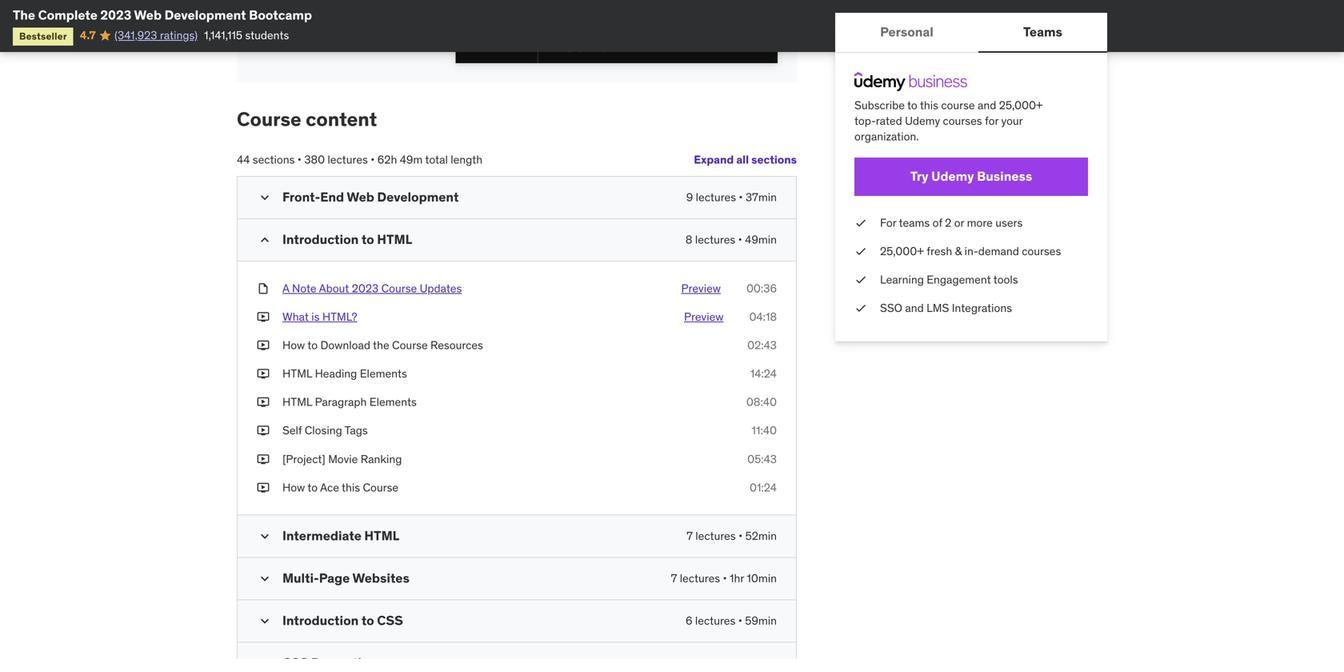 Task type: describe. For each thing, give the bounding box(es) containing it.
html down front-end web development
[[377, 231, 412, 248]]

14:24
[[751, 367, 777, 381]]

multi-
[[283, 570, 319, 587]]

teams
[[1024, 24, 1063, 40]]

your
[[1002, 114, 1023, 128]]

to for download
[[308, 338, 318, 353]]

49min
[[745, 232, 777, 247]]

self closing tags
[[283, 424, 368, 438]]

course for a note about 2023 course updates
[[381, 281, 417, 296]]

introduction to css
[[283, 613, 403, 629]]

1 vertical spatial xsmall image
[[257, 480, 270, 496]]

2023 inside button
[[352, 281, 379, 296]]

• left 380 at left
[[298, 152, 302, 167]]

page
[[319, 570, 350, 587]]

try udemy business link
[[855, 158, 1089, 196]]

• for multi-page websites
[[723, 571, 727, 586]]

learning
[[880, 273, 924, 287]]

lectures right 380 at left
[[328, 152, 368, 167]]

see
[[256, 12, 276, 27]]

expand all sections
[[694, 152, 797, 167]]

ace
[[320, 481, 339, 495]]

a note about 2023 course updates
[[283, 281, 462, 296]]

what is html? button
[[283, 309, 357, 325]]

a note about 2023 course updates button
[[283, 281, 462, 296]]

paragraph
[[315, 395, 367, 410]]

try udemy business
[[911, 168, 1033, 185]]

about
[[319, 281, 349, 296]]

2
[[945, 216, 952, 230]]

or
[[955, 216, 965, 230]]

&
[[955, 244, 962, 258]]

resources
[[431, 338, 483, 353]]

0 vertical spatial development
[[165, 7, 246, 23]]

closing
[[305, 424, 342, 438]]

6
[[686, 614, 693, 628]]

the complete 2023 web development bootcamp
[[13, 7, 312, 23]]

front-
[[283, 189, 320, 205]]

04:18
[[750, 310, 777, 324]]

1 vertical spatial udemy
[[932, 168, 974, 185]]

this inside subscribe to this course and 25,000+ top‑rated udemy courses for your organization.
[[920, 98, 939, 112]]

expand
[[694, 152, 734, 167]]

for teams of 2 or more users
[[880, 216, 1023, 230]]

note
[[292, 281, 317, 296]]

to for css
[[362, 613, 374, 629]]

0 horizontal spatial this
[[342, 481, 360, 495]]

is
[[312, 310, 320, 324]]

1,141,115
[[204, 28, 243, 42]]

bestseller
[[19, 30, 67, 42]]

elements for html heading elements
[[360, 367, 407, 381]]

59min
[[745, 614, 777, 628]]

movie
[[328, 452, 358, 466]]

in-
[[965, 244, 979, 258]]

download
[[321, 338, 371, 353]]

learning engagement tools
[[880, 273, 1019, 287]]

380
[[304, 152, 325, 167]]

00:36
[[747, 281, 777, 296]]

0 horizontal spatial and
[[906, 301, 924, 315]]

the
[[373, 338, 390, 353]]

students
[[245, 28, 289, 42]]

lectures for websites
[[680, 571, 720, 586]]

and inside subscribe to this course and 25,000+ top‑rated udemy courses for your organization.
[[978, 98, 997, 112]]

see a demo
[[256, 12, 315, 27]]

10min
[[747, 571, 777, 586]]

introduction for introduction to css
[[283, 613, 359, 629]]

html up self
[[283, 395, 312, 410]]

html up websites
[[365, 528, 400, 544]]

course for how to download the course resources
[[392, 338, 428, 353]]

personal button
[[836, 13, 979, 51]]

personal
[[880, 24, 934, 40]]

courses inside subscribe to this course and 25,000+ top‑rated udemy courses for your organization.
[[943, 114, 983, 128]]

html left heading at the bottom of the page
[[283, 367, 312, 381]]

to for html
[[362, 231, 374, 248]]

demo
[[287, 12, 315, 27]]

self
[[283, 424, 302, 438]]

how to download the course resources
[[283, 338, 483, 353]]

lectures for css
[[695, 614, 736, 628]]

teams button
[[979, 13, 1108, 51]]

(341,923 ratings)
[[115, 28, 198, 42]]

small image for introduction
[[257, 232, 273, 248]]

see a demo link
[[256, 0, 315, 28]]

preview for 00:36
[[682, 281, 721, 296]]

[project]
[[283, 452, 326, 466]]

total
[[425, 152, 448, 167]]

length
[[451, 152, 483, 167]]

01:24
[[750, 481, 777, 495]]

fresh
[[927, 244, 953, 258]]

37min
[[746, 190, 777, 204]]

css
[[377, 613, 403, 629]]

lms
[[927, 301, 950, 315]]

7 for multi-page websites
[[671, 571, 677, 586]]

1hr
[[730, 571, 744, 586]]

what is html?
[[283, 310, 357, 324]]



Task type: vqa. For each thing, say whether or not it's contained in the screenshot.


Task type: locate. For each thing, give the bounding box(es) containing it.
7 lectures • 52min
[[687, 529, 777, 543]]

ranking
[[361, 452, 402, 466]]

lectures
[[328, 152, 368, 167], [696, 190, 736, 204], [695, 232, 736, 247], [696, 529, 736, 543], [680, 571, 720, 586], [695, 614, 736, 628]]

front-end web development
[[283, 189, 459, 205]]

7 left 1hr
[[671, 571, 677, 586]]

to left css
[[362, 613, 374, 629]]

0 vertical spatial web
[[134, 7, 162, 23]]

25,000+ inside subscribe to this course and 25,000+ top‑rated udemy courses for your organization.
[[999, 98, 1043, 112]]

how for how to download the course resources
[[283, 338, 305, 353]]

development up 1,141,115
[[165, 7, 246, 23]]

elements right paragraph
[[370, 395, 417, 410]]

• left 1hr
[[723, 571, 727, 586]]

0 vertical spatial 2023
[[100, 7, 131, 23]]

and up for
[[978, 98, 997, 112]]

1 horizontal spatial this
[[920, 98, 939, 112]]

1 vertical spatial introduction
[[283, 613, 359, 629]]

introduction for introduction to html
[[283, 231, 359, 248]]

to left ace
[[308, 481, 318, 495]]

preview down 8
[[682, 281, 721, 296]]

for
[[985, 114, 999, 128]]

25,000+ up your
[[999, 98, 1043, 112]]

this left course
[[920, 98, 939, 112]]

2023
[[100, 7, 131, 23], [352, 281, 379, 296]]

0 vertical spatial udemy
[[905, 114, 941, 128]]

lectures right 9
[[696, 190, 736, 204]]

heading
[[315, 367, 357, 381]]

3 small image from the top
[[257, 614, 273, 630]]

small image for introduction
[[257, 614, 273, 630]]

1 horizontal spatial 7
[[687, 529, 693, 543]]

courses down course
[[943, 114, 983, 128]]

9 lectures • 37min
[[687, 190, 777, 204]]

to down is
[[308, 338, 318, 353]]

1 horizontal spatial sections
[[752, 152, 797, 167]]

1 vertical spatial 7
[[671, 571, 677, 586]]

course for how to ace this course
[[363, 481, 399, 495]]

0 horizontal spatial 25,000+
[[880, 244, 924, 258]]

to inside subscribe to this course and 25,000+ top‑rated udemy courses for your organization.
[[908, 98, 918, 112]]

1 horizontal spatial 2023
[[352, 281, 379, 296]]

1 horizontal spatial development
[[377, 189, 459, 205]]

lectures for html
[[695, 232, 736, 247]]

what
[[283, 310, 309, 324]]

1 how from the top
[[283, 338, 305, 353]]

preview left 04:18
[[684, 310, 724, 324]]

2 small image from the top
[[257, 529, 273, 545]]

how down "what"
[[283, 338, 305, 353]]

1 horizontal spatial xsmall image
[[855, 215, 868, 231]]

of
[[933, 216, 943, 230]]

lectures up 7 lectures • 1hr 10min
[[696, 529, 736, 543]]

0 horizontal spatial sections
[[253, 152, 295, 167]]

development
[[165, 7, 246, 23], [377, 189, 459, 205]]

users
[[996, 216, 1023, 230]]

• for introduction to html
[[738, 232, 743, 247]]

2 sections from the left
[[253, 152, 295, 167]]

sections right all
[[752, 152, 797, 167]]

1 vertical spatial and
[[906, 301, 924, 315]]

08:40
[[747, 395, 777, 410]]

[project] movie ranking
[[283, 452, 402, 466]]

0 horizontal spatial development
[[165, 7, 246, 23]]

4.7
[[80, 28, 96, 42]]

52min
[[746, 529, 777, 543]]

subscribe
[[855, 98, 905, 112]]

demand
[[979, 244, 1020, 258]]

how to ace this course
[[283, 481, 399, 495]]

1,141,115 students
[[204, 28, 289, 42]]

•
[[298, 152, 302, 167], [371, 152, 375, 167], [739, 190, 743, 204], [738, 232, 743, 247], [739, 529, 743, 543], [723, 571, 727, 586], [739, 614, 743, 628]]

a
[[283, 281, 289, 296]]

0 vertical spatial elements
[[360, 367, 407, 381]]

7 up 7 lectures • 1hr 10min
[[687, 529, 693, 543]]

0 vertical spatial introduction
[[283, 231, 359, 248]]

udemy up organization.
[[905, 114, 941, 128]]

to
[[908, 98, 918, 112], [362, 231, 374, 248], [308, 338, 318, 353], [308, 481, 318, 495], [362, 613, 374, 629]]

websites
[[353, 570, 410, 587]]

xsmall image
[[855, 215, 868, 231], [257, 480, 270, 496]]

small image
[[257, 190, 273, 206], [257, 529, 273, 545], [257, 614, 273, 630], [257, 656, 273, 660]]

1 vertical spatial web
[[347, 189, 374, 205]]

0 vertical spatial preview
[[682, 281, 721, 296]]

more
[[967, 216, 993, 230]]

2 how from the top
[[283, 481, 305, 495]]

1 horizontal spatial web
[[347, 189, 374, 205]]

xsmall image left for
[[855, 215, 868, 231]]

complete
[[38, 7, 98, 23]]

• for intermediate html
[[739, 529, 743, 543]]

course right 'the'
[[392, 338, 428, 353]]

25,000+ up "learning"
[[880, 244, 924, 258]]

preview for 04:18
[[684, 310, 724, 324]]

tools
[[994, 273, 1019, 287]]

to for this
[[908, 98, 918, 112]]

introduction
[[283, 231, 359, 248], [283, 613, 359, 629]]

subscribe to this course and 25,000+ top‑rated udemy courses for your organization.
[[855, 98, 1043, 144]]

course down the ranking
[[363, 481, 399, 495]]

html heading elements
[[283, 367, 407, 381]]

web up (341,923 ratings)
[[134, 7, 162, 23]]

• left 52min
[[739, 529, 743, 543]]

7 lectures • 1hr 10min
[[671, 571, 777, 586]]

0 vertical spatial 7
[[687, 529, 693, 543]]

6 lectures • 59min
[[686, 614, 777, 628]]

lectures for web
[[696, 190, 736, 204]]

0 horizontal spatial xsmall image
[[257, 480, 270, 496]]

25,000+ fresh & in-demand courses
[[880, 244, 1062, 258]]

tab list
[[836, 13, 1108, 53]]

2 small image from the top
[[257, 571, 273, 587]]

try
[[911, 168, 929, 185]]

courses
[[943, 114, 983, 128], [1022, 244, 1062, 258]]

8
[[686, 232, 693, 247]]

1 horizontal spatial 25,000+
[[999, 98, 1043, 112]]

organization.
[[855, 129, 919, 144]]

1 vertical spatial small image
[[257, 571, 273, 587]]

udemy right try
[[932, 168, 974, 185]]

preview
[[682, 281, 721, 296], [684, 310, 724, 324]]

xsmall image left ace
[[257, 480, 270, 496]]

0 vertical spatial xsmall image
[[855, 215, 868, 231]]

teams
[[899, 216, 930, 230]]

content
[[306, 107, 377, 131]]

sections inside dropdown button
[[752, 152, 797, 167]]

business
[[977, 168, 1033, 185]]

to down udemy business image
[[908, 98, 918, 112]]

bootcamp
[[249, 7, 312, 23]]

how down [project]
[[283, 481, 305, 495]]

how
[[283, 338, 305, 353], [283, 481, 305, 495]]

udemy inside subscribe to this course and 25,000+ top‑rated udemy courses for your organization.
[[905, 114, 941, 128]]

small image for front-
[[257, 190, 273, 206]]

• left 49min
[[738, 232, 743, 247]]

this
[[920, 98, 939, 112], [342, 481, 360, 495]]

1 small image from the top
[[257, 232, 273, 248]]

9
[[687, 190, 693, 204]]

updates
[[420, 281, 462, 296]]

1 vertical spatial preview
[[684, 310, 724, 324]]

course inside button
[[381, 281, 417, 296]]

• left 62h 49m
[[371, 152, 375, 167]]

0 vertical spatial this
[[920, 98, 939, 112]]

small image for intermediate
[[257, 529, 273, 545]]

this right ace
[[342, 481, 360, 495]]

all
[[737, 152, 749, 167]]

html?
[[322, 310, 357, 324]]

html paragraph elements
[[283, 395, 417, 410]]

• for introduction to css
[[739, 614, 743, 628]]

introduction down end at the left
[[283, 231, 359, 248]]

to for ace
[[308, 481, 318, 495]]

1 sections from the left
[[752, 152, 797, 167]]

the
[[13, 7, 35, 23]]

elements for html paragraph elements
[[370, 395, 417, 410]]

expand all sections button
[[694, 144, 797, 176]]

0 horizontal spatial web
[[134, 7, 162, 23]]

small image for multi-
[[257, 571, 273, 587]]

integrations
[[952, 301, 1013, 315]]

elements down how to download the course resources
[[360, 367, 407, 381]]

• left 37min at the right of the page
[[739, 190, 743, 204]]

lectures right "6"
[[695, 614, 736, 628]]

0 horizontal spatial courses
[[943, 114, 983, 128]]

1 vertical spatial this
[[342, 481, 360, 495]]

1 horizontal spatial and
[[978, 98, 997, 112]]

tags
[[345, 424, 368, 438]]

introduction down page
[[283, 613, 359, 629]]

1 vertical spatial 2023
[[352, 281, 379, 296]]

8 lectures • 49min
[[686, 232, 777, 247]]

11:40
[[752, 424, 777, 438]]

7 for intermediate html
[[687, 529, 693, 543]]

1 vertical spatial 25,000+
[[880, 244, 924, 258]]

tab list containing personal
[[836, 13, 1108, 53]]

44 sections • 380 lectures • 62h 49m total length
[[237, 152, 483, 167]]

1 vertical spatial how
[[283, 481, 305, 495]]

44
[[237, 152, 250, 167]]

• left 59min
[[739, 614, 743, 628]]

4 small image from the top
[[257, 656, 273, 660]]

0 vertical spatial and
[[978, 98, 997, 112]]

udemy business image
[[855, 72, 968, 91]]

02:43
[[748, 338, 777, 353]]

and right sso at the right of page
[[906, 301, 924, 315]]

small image
[[257, 232, 273, 248], [257, 571, 273, 587]]

end
[[320, 189, 344, 205]]

0 vertical spatial small image
[[257, 232, 273, 248]]

1 vertical spatial elements
[[370, 395, 417, 410]]

lectures left 1hr
[[680, 571, 720, 586]]

a
[[278, 12, 284, 27]]

development down 62h 49m
[[377, 189, 459, 205]]

to down front-end web development
[[362, 231, 374, 248]]

web right end at the left
[[347, 189, 374, 205]]

lectures right 8
[[695, 232, 736, 247]]

xsmall image
[[855, 244, 868, 259], [855, 272, 868, 288], [257, 281, 270, 296], [855, 301, 868, 316], [257, 309, 270, 325], [257, 338, 270, 353], [257, 366, 270, 382], [257, 395, 270, 410], [257, 423, 270, 439], [257, 452, 270, 467]]

how for how to ace this course
[[283, 481, 305, 495]]

courses right demand
[[1022, 244, 1062, 258]]

2023 right about
[[352, 281, 379, 296]]

2 introduction from the top
[[283, 613, 359, 629]]

0 vertical spatial how
[[283, 338, 305, 353]]

course left updates
[[381, 281, 417, 296]]

0 vertical spatial courses
[[943, 114, 983, 128]]

0 horizontal spatial 2023
[[100, 7, 131, 23]]

• for front-end web development
[[739, 190, 743, 204]]

1 horizontal spatial courses
[[1022, 244, 1062, 258]]

0 horizontal spatial 7
[[671, 571, 677, 586]]

introduction to html
[[283, 231, 412, 248]]

2023 up (341,923
[[100, 7, 131, 23]]

0 vertical spatial 25,000+
[[999, 98, 1043, 112]]

7
[[687, 529, 693, 543], [671, 571, 677, 586]]

62h 49m
[[378, 152, 423, 167]]

course content
[[237, 107, 377, 131]]

1 vertical spatial courses
[[1022, 244, 1062, 258]]

1 introduction from the top
[[283, 231, 359, 248]]

1 small image from the top
[[257, 190, 273, 206]]

for
[[880, 216, 897, 230]]

sections right '44'
[[253, 152, 295, 167]]

sso and lms integrations
[[880, 301, 1013, 315]]

multi-page websites
[[283, 570, 410, 587]]

course up '44'
[[237, 107, 302, 131]]

1 vertical spatial development
[[377, 189, 459, 205]]



